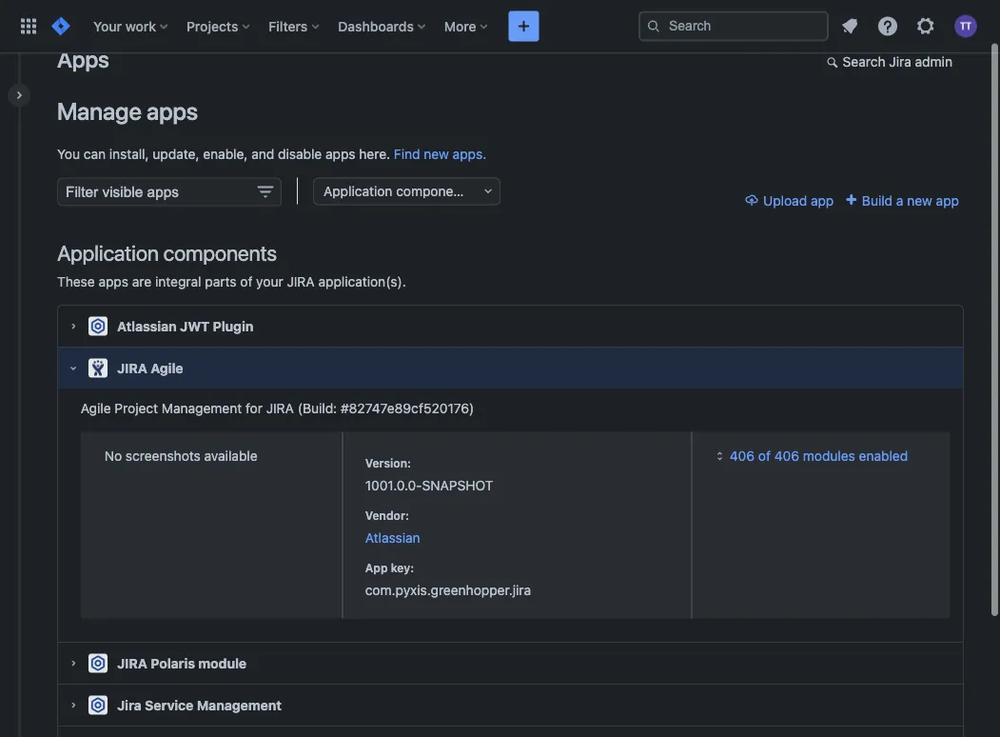 Task type: locate. For each thing, give the bounding box(es) containing it.
of
[[240, 274, 253, 290], [759, 447, 771, 463]]

application components
[[324, 183, 473, 199], [57, 240, 277, 265]]

apps for manage apps
[[147, 97, 198, 125]]

dashboards button
[[333, 11, 433, 41]]

1 horizontal spatial application components
[[324, 183, 473, 199]]

new
[[424, 146, 449, 161], [908, 192, 933, 208]]

atlassian up jira agile at left
[[117, 318, 177, 334]]

application(s).
[[319, 274, 406, 290]]

app key: com.pyxis.greenhopper.jira
[[365, 561, 532, 597]]

filters
[[269, 18, 308, 34]]

these
[[57, 274, 95, 290]]

1 horizontal spatial apps
[[147, 97, 198, 125]]

0 horizontal spatial app
[[811, 192, 835, 208]]

components down find new apps. link
[[396, 183, 473, 199]]

vendor: atlassian
[[365, 509, 421, 545]]

find new apps. link
[[394, 146, 487, 161]]

new right a
[[908, 192, 933, 208]]

application
[[324, 183, 393, 199], [57, 240, 159, 265]]

0 horizontal spatial apps
[[99, 274, 129, 290]]

0 vertical spatial agile
[[151, 360, 183, 376]]

app left small image
[[811, 192, 835, 208]]

build
[[863, 192, 893, 208]]

here.
[[359, 146, 391, 161]]

application components up integral on the top left
[[57, 240, 277, 265]]

your work
[[93, 18, 156, 34]]

key:
[[391, 561, 414, 575]]

you can install, update, enable, and disable apps here. find new apps.
[[57, 146, 487, 161]]

app right a
[[937, 192, 960, 208]]

of left modules
[[759, 447, 771, 463]]

version: 1001.0.0-snapshot
[[365, 456, 494, 493]]

module
[[198, 655, 247, 671]]

jira
[[287, 274, 315, 290], [117, 360, 148, 376], [266, 400, 294, 415], [117, 655, 148, 671]]

jira up project
[[117, 360, 148, 376]]

apps
[[57, 46, 109, 72]]

search image
[[647, 19, 662, 34]]

jira software image
[[50, 15, 72, 38]]

agile left project
[[81, 400, 111, 415]]

1 vertical spatial apps
[[326, 146, 356, 161]]

atlassian
[[117, 318, 177, 334], [365, 529, 421, 545]]

1 vertical spatial of
[[759, 447, 771, 463]]

0 vertical spatial components
[[396, 183, 473, 199]]

1 vertical spatial new
[[908, 192, 933, 208]]

management up "no screenshots available"
[[162, 400, 242, 415]]

banner containing your work
[[0, 0, 1001, 53]]

0 horizontal spatial jira
[[117, 697, 142, 713]]

banner
[[0, 0, 1001, 53]]

1 horizontal spatial 406
[[775, 447, 800, 463]]

Search field
[[639, 11, 829, 41]]

1 vertical spatial application
[[57, 240, 159, 265]]

1 horizontal spatial application
[[324, 183, 393, 199]]

jira left admin
[[890, 54, 912, 70]]

these apps are integral parts of your jira application(s).
[[57, 274, 406, 290]]

no
[[105, 447, 122, 463]]

find
[[394, 146, 420, 161]]

search
[[843, 54, 886, 70]]

1 app from the left
[[811, 192, 835, 208]]

0 horizontal spatial of
[[240, 274, 253, 290]]

management down "module"
[[197, 697, 282, 713]]

406
[[730, 447, 755, 463], [775, 447, 800, 463]]

2 app from the left
[[937, 192, 960, 208]]

atlassian link
[[365, 529, 421, 545]]

application down here.
[[324, 183, 393, 199]]

for
[[246, 400, 263, 415]]

#82747e89cf520176)
[[341, 400, 475, 415]]

integral
[[155, 274, 201, 290]]

more button
[[439, 11, 496, 41]]

jira
[[890, 54, 912, 70], [117, 697, 142, 713]]

0 vertical spatial atlassian
[[117, 318, 177, 334]]

0 horizontal spatial 406
[[730, 447, 755, 463]]

work
[[125, 18, 156, 34]]

apps left here.
[[326, 146, 356, 161]]

1001.0.0-
[[365, 477, 422, 493]]

0 vertical spatial application components
[[324, 183, 473, 199]]

manage apps
[[57, 97, 198, 125]]

application up these
[[57, 240, 159, 265]]

(build:
[[298, 400, 337, 415]]

1 horizontal spatial app
[[937, 192, 960, 208]]

management for project
[[162, 400, 242, 415]]

snapshot
[[422, 477, 494, 493]]

application components down find at the top of the page
[[324, 183, 473, 199]]

1 horizontal spatial components
[[396, 183, 473, 199]]

projects button
[[181, 11, 258, 41]]

0 horizontal spatial agile
[[81, 400, 111, 415]]

apps left are
[[99, 274, 129, 290]]

atlassian down vendor: in the left of the page
[[365, 529, 421, 545]]

build a new app
[[859, 192, 960, 208]]

new right find at the top of the page
[[424, 146, 449, 161]]

0 vertical spatial jira
[[890, 54, 912, 70]]

agile
[[151, 360, 183, 376], [81, 400, 111, 415]]

0 vertical spatial apps
[[147, 97, 198, 125]]

components up parts
[[164, 240, 277, 265]]

0 horizontal spatial components
[[164, 240, 277, 265]]

1 vertical spatial components
[[164, 240, 277, 265]]

jira polaris module
[[117, 655, 247, 671]]

app
[[811, 192, 835, 208], [937, 192, 960, 208]]

app
[[365, 561, 388, 575]]

are
[[132, 274, 152, 290]]

1 vertical spatial jira
[[117, 697, 142, 713]]

enable,
[[203, 146, 248, 161]]

jira agile
[[117, 360, 183, 376]]

jira left service
[[117, 697, 142, 713]]

None field
[[57, 177, 282, 206]]

1 vertical spatial management
[[197, 697, 282, 713]]

update,
[[153, 146, 200, 161]]

a
[[897, 192, 904, 208]]

0 vertical spatial new
[[424, 146, 449, 161]]

no screenshots available
[[105, 447, 258, 463]]

1 horizontal spatial jira
[[890, 54, 912, 70]]

version:
[[365, 456, 411, 470]]

apps up update,
[[147, 97, 198, 125]]

1 vertical spatial atlassian
[[365, 529, 421, 545]]

of left "your"
[[240, 274, 253, 290]]

1 horizontal spatial agile
[[151, 360, 183, 376]]

create image
[[513, 15, 536, 38]]

0 horizontal spatial atlassian
[[117, 318, 177, 334]]

agile down the 'atlassian jwt plugin'
[[151, 360, 183, 376]]

apps
[[147, 97, 198, 125], [326, 146, 356, 161], [99, 274, 129, 290]]

406 of 406 modules enabled link
[[713, 447, 909, 463]]

modules
[[804, 447, 856, 463]]

1 vertical spatial application components
[[57, 240, 277, 265]]

components
[[396, 183, 473, 199], [164, 240, 277, 265]]

jira software image
[[50, 15, 72, 38]]

upload app link
[[745, 177, 835, 208]]

2 vertical spatial apps
[[99, 274, 129, 290]]

search jira admin
[[843, 54, 953, 70]]

management
[[162, 400, 242, 415], [197, 697, 282, 713]]

0 vertical spatial of
[[240, 274, 253, 290]]

search jira admin link
[[818, 48, 963, 78]]

your
[[93, 18, 122, 34]]

0 horizontal spatial application components
[[57, 240, 277, 265]]

0 vertical spatial management
[[162, 400, 242, 415]]

jwt
[[180, 318, 210, 334]]



Task type: vqa. For each thing, say whether or not it's contained in the screenshot.
the bottommost Deleted
no



Task type: describe. For each thing, give the bounding box(es) containing it.
management for service
[[197, 697, 282, 713]]

install,
[[109, 146, 149, 161]]

0 horizontal spatial new
[[424, 146, 449, 161]]

1 406 from the left
[[730, 447, 755, 463]]

admin
[[916, 54, 953, 70]]

small image
[[827, 54, 842, 70]]

small image
[[844, 192, 859, 207]]

and
[[252, 146, 275, 161]]

more
[[445, 18, 477, 34]]

settings image
[[915, 15, 938, 38]]

parts
[[205, 274, 237, 290]]

jira right for at the left bottom of the page
[[266, 400, 294, 415]]

disable
[[278, 146, 322, 161]]

apps.
[[453, 146, 487, 161]]

notifications image
[[839, 15, 862, 38]]

can
[[84, 146, 106, 161]]

com.pyxis.greenhopper.jira
[[365, 582, 532, 597]]

enabled
[[860, 447, 909, 463]]

upload
[[764, 192, 808, 208]]

you
[[57, 146, 80, 161]]

upload app
[[764, 192, 835, 208]]

jira inside search jira admin link
[[890, 54, 912, 70]]

0 vertical spatial application
[[324, 183, 393, 199]]

2 406 from the left
[[775, 447, 800, 463]]

jira service management
[[117, 697, 282, 713]]

manage
[[57, 97, 142, 125]]

0 horizontal spatial application
[[57, 240, 159, 265]]

screenshots
[[126, 447, 201, 463]]

jira right "your"
[[287, 274, 315, 290]]

406 of 406 modules enabled
[[730, 447, 909, 463]]

1 vertical spatial agile
[[81, 400, 111, 415]]

1 horizontal spatial new
[[908, 192, 933, 208]]

agile project management for jira (build: #82747e89cf520176)
[[81, 400, 475, 415]]

1 horizontal spatial atlassian
[[365, 529, 421, 545]]

your work button
[[88, 11, 175, 41]]

vendor:
[[365, 509, 409, 522]]

project
[[115, 400, 158, 415]]

atlassian jwt plugin
[[117, 318, 254, 334]]

apps for these apps are integral parts of your jira application(s).
[[99, 274, 129, 290]]

available
[[204, 447, 258, 463]]

dashboards
[[338, 18, 414, 34]]

service
[[145, 697, 194, 713]]

build a new app link
[[844, 192, 960, 208]]

plugin
[[213, 318, 254, 334]]

projects
[[187, 18, 238, 34]]

your
[[256, 274, 283, 290]]

appswitcher icon image
[[17, 15, 40, 38]]

jira left polaris
[[117, 655, 148, 671]]

2 horizontal spatial apps
[[326, 146, 356, 161]]

polaris
[[151, 655, 195, 671]]

1 horizontal spatial of
[[759, 447, 771, 463]]

sidebar navigation image
[[0, 76, 42, 114]]

filters button
[[263, 11, 327, 41]]

app inside upload app link
[[811, 192, 835, 208]]

your profile and settings image
[[955, 15, 978, 38]]

help image
[[877, 15, 900, 38]]

primary element
[[11, 0, 639, 53]]



